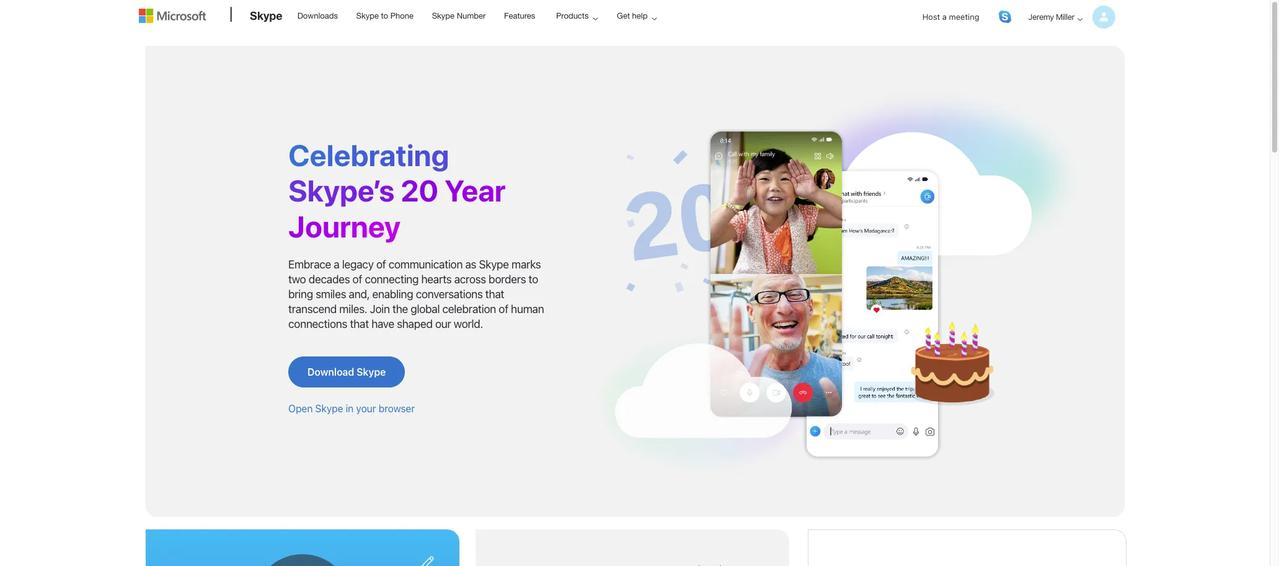 Task type: vqa. For each thing, say whether or not it's contained in the screenshot.
 link
yes



Task type: locate. For each thing, give the bounding box(es) containing it.
1 vertical spatial that
[[350, 317, 369, 330]]

that
[[486, 288, 504, 301], [350, 317, 369, 330]]

skype inside "link"
[[250, 9, 283, 22]]

open skype in your browser link
[[288, 403, 415, 414]]

0 horizontal spatial a
[[334, 258, 340, 271]]

0 vertical spatial of
[[376, 258, 386, 271]]

1 horizontal spatial of
[[376, 258, 386, 271]]

connections
[[288, 317, 347, 330]]

across
[[454, 273, 486, 286]]

host
[[923, 12, 941, 22]]

celebrating
[[288, 138, 449, 172]]

and,
[[349, 288, 370, 301]]

a inside embrace a legacy of communication as skype marks two decades of connecting hearts across borders to bring smiles and, enabling conversations that transcend miles. join the global celebration of human connections that have shaped our world.
[[334, 258, 340, 271]]

menu bar
[[139, 1, 1131, 65]]

2 vertical spatial of
[[499, 302, 509, 315]]

celebrating skype's 20 year journey
[[288, 138, 506, 244]]

features
[[504, 11, 536, 20]]

that down miles.
[[350, 317, 369, 330]]

connecting
[[365, 273, 419, 286]]

that down the borders
[[486, 288, 504, 301]]

skype link
[[244, 1, 289, 34]]

hearts
[[421, 273, 452, 286]]

jeremy miller link
[[1019, 1, 1116, 33]]

celebration
[[443, 302, 496, 315]]

skype
[[250, 9, 283, 22], [356, 11, 379, 20], [432, 11, 455, 20], [479, 258, 509, 271], [357, 366, 386, 377], [315, 403, 343, 414]]

transcend
[[288, 302, 337, 315]]

the
[[393, 302, 408, 315]]

a inside menu bar
[[943, 12, 947, 22]]

1 vertical spatial a
[[334, 258, 340, 271]]

jeremy miller
[[1029, 12, 1075, 22]]

0 vertical spatial a
[[943, 12, 947, 22]]

microsoft image
[[139, 9, 206, 23]]

number
[[457, 11, 486, 20]]

skype left downloads link
[[250, 9, 283, 22]]

download skype link
[[288, 356, 405, 387]]

1 horizontal spatial that
[[486, 288, 504, 301]]

of left 'human'
[[499, 302, 509, 315]]

skype up your
[[357, 366, 386, 377]]

a right host at the right
[[943, 12, 947, 22]]

to left phone
[[381, 11, 388, 20]]

get help
[[617, 11, 648, 20]]

1 vertical spatial to
[[529, 273, 538, 286]]

arrow down image
[[1073, 12, 1088, 27]]

decades
[[309, 273, 350, 286]]

enabling
[[372, 288, 413, 301]]

to down marks
[[529, 273, 538, 286]]

0 vertical spatial that
[[486, 288, 504, 301]]

to inside embrace a legacy of communication as skype marks two decades of connecting hearts across borders to bring smiles and, enabling conversations that transcend miles. join the global celebration of human connections that have shaped our world.
[[529, 273, 538, 286]]

products
[[556, 11, 589, 20]]

downloads
[[298, 11, 338, 20]]

to
[[381, 11, 388, 20], [529, 273, 538, 286]]

marks
[[512, 258, 541, 271]]

shaped
[[397, 317, 433, 330]]

your
[[356, 403, 376, 414]]

downloads link
[[292, 1, 344, 30]]

legacy
[[342, 258, 374, 271]]

0 horizontal spatial to
[[381, 11, 388, 20]]

1 vertical spatial of
[[353, 273, 362, 286]]

products button
[[546, 1, 608, 31]]

1 horizontal spatial a
[[943, 12, 947, 22]]

a
[[943, 12, 947, 22], [334, 258, 340, 271]]

open
[[288, 403, 313, 414]]

smiles
[[316, 288, 346, 301]]

skype up the borders
[[479, 258, 509, 271]]

host a meeting link
[[913, 1, 990, 33]]

global
[[411, 302, 440, 315]]

of
[[376, 258, 386, 271], [353, 273, 362, 286], [499, 302, 509, 315]]

of up connecting
[[376, 258, 386, 271]]

host a meeting
[[923, 12, 980, 22]]

a up 'decades'
[[334, 258, 340, 271]]

two
[[288, 273, 306, 286]]

jeremy
[[1029, 12, 1054, 22]]

in
[[346, 403, 354, 414]]

of down legacy
[[353, 273, 362, 286]]

1 horizontal spatial to
[[529, 273, 538, 286]]

miles.
[[340, 302, 367, 315]]

as
[[465, 258, 476, 271]]

embrace a legacy of communication as skype marks two decades of connecting hearts across borders to bring smiles and, enabling conversations that transcend miles. join the global celebration of human connections that have shaped our world.
[[288, 258, 544, 330]]

menu bar containing host a meeting
[[139, 1, 1131, 65]]



Task type: describe. For each thing, give the bounding box(es) containing it.
skype left number
[[432, 11, 455, 20]]

journey
[[288, 209, 401, 244]]

2 horizontal spatial of
[[499, 302, 509, 315]]

world.
[[454, 317, 483, 330]]

0 vertical spatial to
[[381, 11, 388, 20]]

meeting
[[949, 12, 980, 22]]

skype left phone
[[356, 11, 379, 20]]

skype number
[[432, 11, 486, 20]]

skype to phone link
[[351, 1, 419, 30]]

a for embrace
[[334, 258, 340, 271]]

features link
[[499, 1, 541, 30]]

browser
[[379, 403, 415, 414]]

phone
[[391, 11, 414, 20]]

open skype in your browser
[[288, 403, 415, 414]]

skype number link
[[427, 1, 492, 30]]

skype's
[[288, 173, 395, 208]]

 link
[[999, 11, 1011, 23]]

0 horizontal spatial of
[[353, 273, 362, 286]]

skype to phone
[[356, 11, 414, 20]]

get help button
[[607, 1, 667, 31]]

join
[[370, 302, 390, 315]]

download skype
[[308, 366, 386, 377]]

skype inside embrace a legacy of communication as skype marks two decades of connecting hearts across borders to bring smiles and, enabling conversations that transcend miles. join the global celebration of human connections that have shaped our world.
[[479, 258, 509, 271]]

have
[[372, 317, 394, 330]]

a for host
[[943, 12, 947, 22]]

miller
[[1056, 12, 1075, 22]]

bring
[[288, 288, 313, 301]]

our
[[435, 317, 451, 330]]

conversations
[[416, 288, 483, 301]]

download
[[308, 366, 354, 377]]

20
[[401, 173, 439, 208]]

human
[[511, 302, 544, 315]]

embrace
[[288, 258, 331, 271]]

0 horizontal spatial that
[[350, 317, 369, 330]]

help
[[632, 11, 648, 20]]

avatar image
[[1093, 6, 1116, 29]]

communication
[[389, 258, 463, 271]]

great video calling with skype image
[[586, 83, 1088, 480]]

skype left in
[[315, 403, 343, 414]]

get
[[617, 11, 630, 20]]

year
[[445, 173, 506, 208]]

borders
[[489, 273, 526, 286]]



